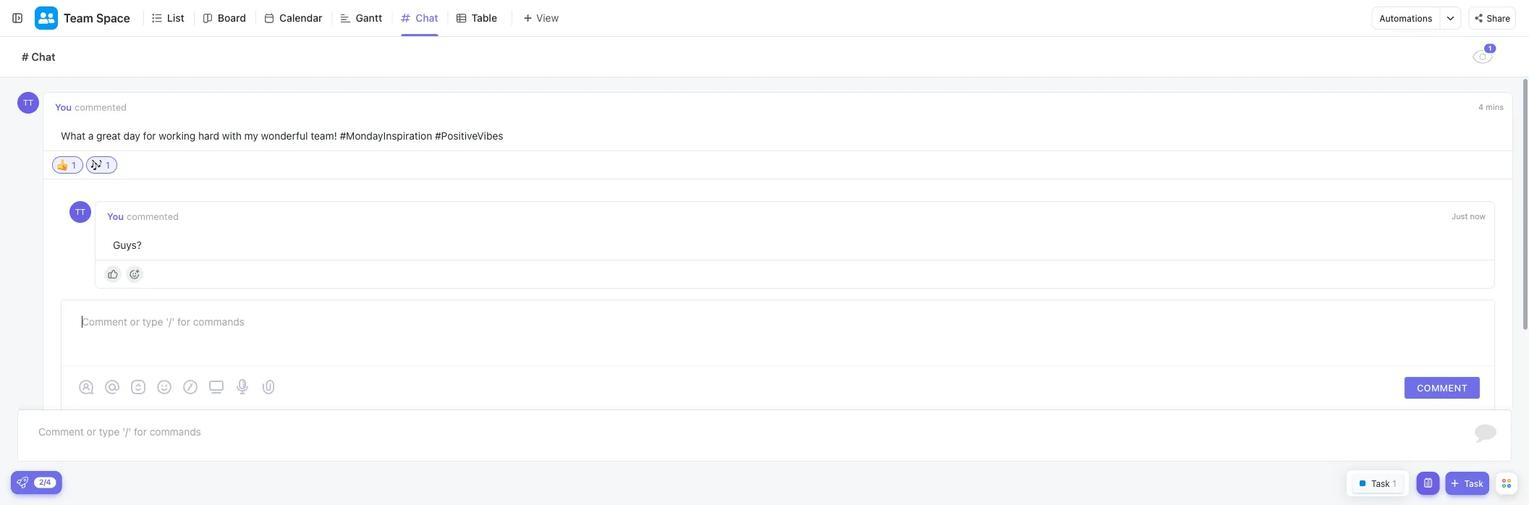 Task type: describe. For each thing, give the bounding box(es) containing it.
view button
[[512, 9, 563, 27]]

day
[[123, 130, 140, 142]]

automations button
[[1372, 7, 1440, 29]]

for
[[143, 130, 156, 142]]

4 mins
[[1478, 102, 1504, 111]]

list link
[[167, 0, 190, 36]]

user friends image
[[38, 11, 54, 24]]

automations
[[1380, 13, 1432, 23]]

my
[[244, 130, 258, 142]]

team space
[[64, 11, 130, 25]]

you for guys?
[[107, 211, 124, 221]]

0 horizontal spatial 1
[[72, 160, 76, 170]]

tt for what a great day for working hard with my wonderful team! #mondayinspiration #positivevibes
[[23, 98, 33, 107]]

#
[[22, 50, 29, 63]]

working
[[159, 130, 196, 142]]

with
[[222, 130, 242, 142]]

you commented for what a great day for working hard with my wonderful team! #mondayinspiration #positivevibes
[[55, 101, 127, 112]]

gantt
[[356, 12, 382, 24]]

commented for what a great day for working hard with my wonderful team! #mondayinspiration #positivevibes
[[75, 101, 127, 112]]

tt for guys?
[[75, 207, 85, 217]]

team
[[64, 11, 93, 25]]

1 horizontal spatial 1
[[106, 160, 110, 170]]

commented for guys?
[[127, 211, 179, 221]]

you commented for guys?
[[107, 211, 179, 221]]

just now
[[1452, 211, 1486, 221]]

what a great day for working hard with my wonderful team! #mondayinspiration #positivevibes
[[61, 130, 503, 142]]

1 button
[[1472, 42, 1498, 64]]

comment
[[1417, 382, 1468, 393]]

share
[[1487, 13, 1510, 23]]

4
[[1478, 102, 1484, 111]]

onboarding checklist button element
[[17, 477, 28, 488]]

chat link
[[416, 0, 444, 36]]

1 vertical spatial chat
[[31, 50, 55, 63]]

1 inside dropdown button
[[1489, 45, 1492, 52]]

you for what a great day for working hard with my wonderful team! #mondayinspiration #positivevibes
[[55, 101, 72, 112]]

# chat
[[22, 50, 55, 63]]



Task type: locate. For each thing, give the bounding box(es) containing it.
you up guys?
[[107, 211, 124, 221]]

great
[[96, 130, 121, 142]]

team space button
[[58, 2, 130, 34]]

1 down 'great'
[[106, 160, 110, 170]]

#positivevibes
[[435, 130, 503, 142]]

2/4
[[39, 478, 51, 486]]

0 vertical spatial chat
[[416, 12, 438, 24]]

1 vertical spatial you commented
[[107, 211, 179, 221]]

table link
[[471, 0, 503, 36]]

team!
[[311, 130, 337, 142]]

2 horizontal spatial 1
[[1489, 45, 1492, 52]]

now
[[1470, 211, 1486, 221]]

wonderful
[[261, 130, 308, 142]]

chat inside chat link
[[416, 12, 438, 24]]

you up what at the top of the page
[[55, 101, 72, 112]]

0 vertical spatial tt
[[23, 98, 33, 107]]

commented up guys?
[[127, 211, 179, 221]]

1 down what at the top of the page
[[72, 160, 76, 170]]

1
[[1489, 45, 1492, 52], [72, 160, 76, 170], [106, 160, 110, 170]]

view
[[536, 12, 559, 24]]

you commented
[[55, 101, 127, 112], [107, 211, 179, 221]]

0 vertical spatial you
[[55, 101, 72, 112]]

chat right gantt link
[[416, 12, 438, 24]]

task
[[1464, 478, 1484, 488]]

0 horizontal spatial chat
[[31, 50, 55, 63]]

1 vertical spatial you
[[107, 211, 124, 221]]

space
[[96, 11, 130, 25]]

#mondayinspiration
[[340, 130, 432, 142]]

commented up 'great'
[[75, 101, 127, 112]]

you commented up 'a'
[[55, 101, 127, 112]]

0 horizontal spatial you
[[55, 101, 72, 112]]

a
[[88, 130, 94, 142]]

board
[[218, 12, 246, 24]]

guys?
[[113, 239, 142, 251]]

1 vertical spatial commented
[[127, 211, 179, 221]]

list
[[167, 12, 184, 24]]

1 vertical spatial tt
[[75, 207, 85, 217]]

what
[[61, 130, 85, 142]]

1 down "share" button
[[1489, 45, 1492, 52]]

onboarding checklist button image
[[17, 477, 28, 488]]

board link
[[218, 0, 252, 36]]

0 vertical spatial you commented
[[55, 101, 127, 112]]

hard
[[198, 130, 219, 142]]

table
[[471, 12, 497, 24]]

1 horizontal spatial commented
[[127, 211, 179, 221]]

tt
[[23, 98, 33, 107], [75, 207, 85, 217]]

1 horizontal spatial you
[[107, 211, 124, 221]]

just
[[1452, 211, 1468, 221]]

chat
[[416, 12, 438, 24], [31, 50, 55, 63]]

gantt link
[[356, 0, 388, 36]]

chat right #
[[31, 50, 55, 63]]

1 horizontal spatial tt
[[75, 207, 85, 217]]

you
[[55, 101, 72, 112], [107, 211, 124, 221]]

calendar
[[279, 12, 322, 24]]

1 horizontal spatial chat
[[416, 12, 438, 24]]

0 horizontal spatial tt
[[23, 98, 33, 107]]

0 vertical spatial commented
[[75, 101, 127, 112]]

mins
[[1486, 102, 1504, 111]]

commented
[[75, 101, 127, 112], [127, 211, 179, 221]]

calendar link
[[279, 0, 328, 36]]

you commented up guys?
[[107, 211, 179, 221]]

comment button
[[1405, 377, 1480, 399]]

0 horizontal spatial commented
[[75, 101, 127, 112]]

share button
[[1469, 7, 1516, 30]]



Task type: vqa. For each thing, say whether or not it's contained in the screenshot.
Your favorited Whiteboards will show here.
no



